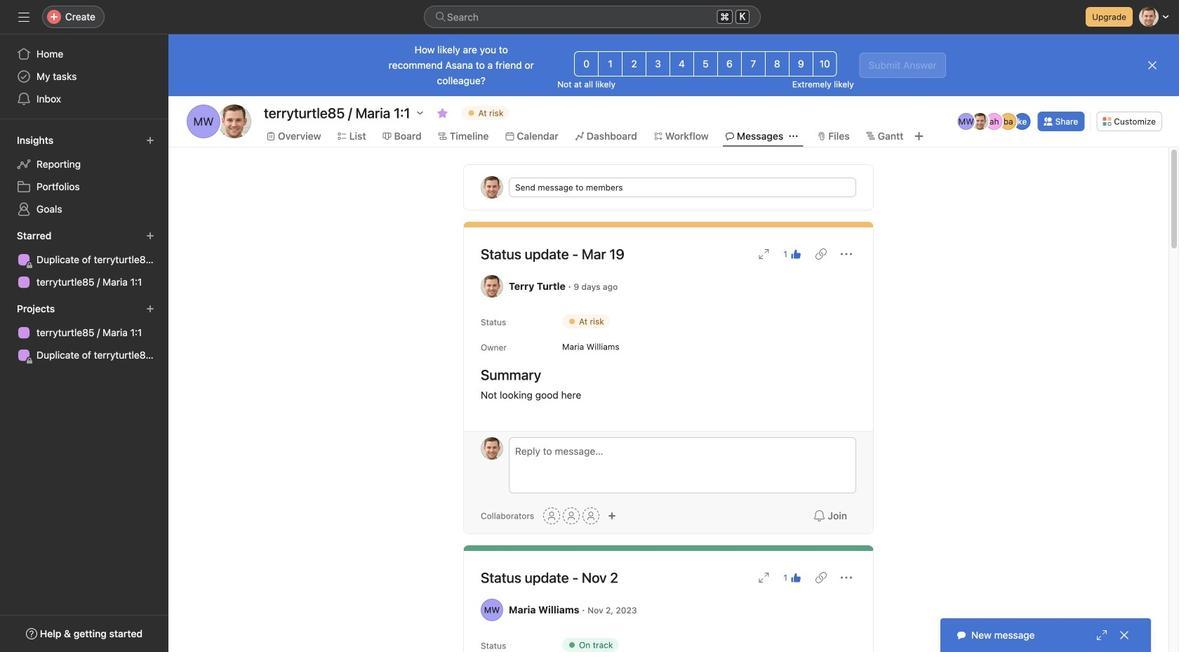 Task type: vqa. For each thing, say whether or not it's contained in the screenshot.
Completed icon within the Learn more about how to run effective 1:1s "cell"
no



Task type: locate. For each thing, give the bounding box(es) containing it.
1 vertical spatial full screen image
[[759, 572, 770, 583]]

None radio
[[575, 51, 599, 77], [622, 51, 647, 77], [646, 51, 671, 77], [718, 51, 742, 77], [741, 51, 766, 77], [765, 51, 790, 77], [575, 51, 599, 77], [622, 51, 647, 77], [646, 51, 671, 77], [718, 51, 742, 77], [741, 51, 766, 77], [765, 51, 790, 77]]

1 vertical spatial more actions image
[[841, 572, 852, 583]]

option group
[[575, 51, 837, 77]]

global element
[[0, 34, 169, 119]]

0 vertical spatial full screen image
[[759, 249, 770, 260]]

more actions image
[[841, 249, 852, 260], [841, 572, 852, 583]]

more actions image for copy link icon related to second the full screen icon from the top of the page's 1 like. you liked this task icon
[[841, 572, 852, 583]]

1 full screen image from the top
[[759, 249, 770, 260]]

1 like. you liked this task image
[[791, 249, 802, 260], [791, 572, 802, 583]]

1 1 like. you liked this task image from the top
[[791, 249, 802, 260]]

add items to starred image
[[146, 232, 154, 240]]

1 vertical spatial copy link image
[[816, 572, 827, 583]]

2 more actions image from the top
[[841, 572, 852, 583]]

more actions image for copy link icon corresponding to 1st the full screen icon 1 like. you liked this task icon
[[841, 249, 852, 260]]

None radio
[[598, 51, 623, 77], [670, 51, 694, 77], [694, 51, 718, 77], [789, 51, 814, 77], [813, 51, 837, 77], [598, 51, 623, 77], [670, 51, 694, 77], [694, 51, 718, 77], [789, 51, 814, 77], [813, 51, 837, 77]]

0 vertical spatial copy link image
[[816, 249, 827, 260]]

1 vertical spatial 1 like. you liked this task image
[[791, 572, 802, 583]]

starred element
[[0, 223, 169, 296]]

Search tasks, projects, and more text field
[[424, 6, 761, 28]]

1 more actions image from the top
[[841, 249, 852, 260]]

dismiss image
[[1147, 60, 1158, 71]]

remove from starred image
[[437, 107, 448, 119]]

0 vertical spatial more actions image
[[841, 249, 852, 260]]

projects element
[[0, 296, 169, 369]]

None field
[[424, 6, 761, 28]]

2 1 like. you liked this task image from the top
[[791, 572, 802, 583]]

expand new message image
[[1097, 630, 1108, 641]]

1 copy link image from the top
[[816, 249, 827, 260]]

2 copy link image from the top
[[816, 572, 827, 583]]

copy link image for second the full screen icon from the top of the page's 1 like. you liked this task icon
[[816, 572, 827, 583]]

add or remove collaborators image
[[608, 512, 617, 520]]

copy link image
[[816, 249, 827, 260], [816, 572, 827, 583]]

0 vertical spatial 1 like. you liked this task image
[[791, 249, 802, 260]]

full screen image
[[759, 249, 770, 260], [759, 572, 770, 583]]

open user profile image
[[481, 437, 503, 460]]



Task type: describe. For each thing, give the bounding box(es) containing it.
tab actions image
[[789, 132, 798, 140]]

1 like. you liked this task image for second the full screen icon from the top of the page
[[791, 572, 802, 583]]

copy link image for 1st the full screen icon 1 like. you liked this task icon
[[816, 249, 827, 260]]

new project or portfolio image
[[146, 305, 154, 313]]

insights element
[[0, 128, 169, 223]]

1 like. you liked this task image for 1st the full screen icon
[[791, 249, 802, 260]]

close image
[[1119, 630, 1130, 641]]

2 full screen image from the top
[[759, 572, 770, 583]]

add tab image
[[914, 131, 925, 142]]

new insights image
[[146, 136, 154, 145]]

hide sidebar image
[[18, 11, 29, 22]]



